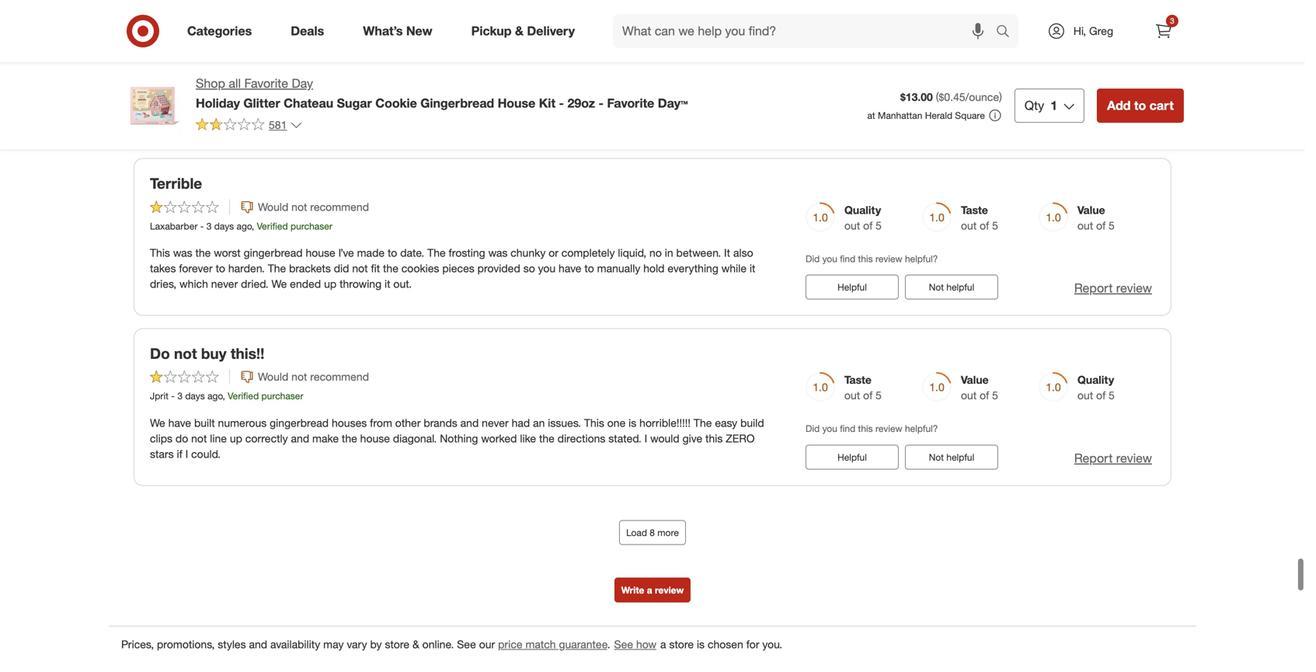 Task type: describe. For each thing, give the bounding box(es) containing it.
report review button for do not buy this!!
[[1075, 450, 1153, 467]]

this inside we have built numerous gingerbread houses from other brands and never had an issues. this one is horrible!!!!! the easy build clips do not line up correctly and make the house diagonal. nothing worked like the directions stated. i would give this zero stars if i could.
[[584, 416, 605, 430]]

29oz
[[568, 95, 596, 111]]

0 horizontal spatial the
[[268, 262, 286, 275]]

what's new link
[[350, 14, 452, 48]]

- right kit
[[559, 95, 564, 111]]

styles
[[218, 638, 246, 651]]

2 vertical spatial value
[[962, 373, 989, 387]]

have inside we have built numerous gingerbread houses from other brands and never had an issues. this one is horrible!!!!! the easy build clips do not line up correctly and make the house diagonal. nothing worked like the directions stated. i would give this zero stars if i could.
[[168, 416, 191, 430]]

$0.45
[[939, 90, 966, 104]]

cookies
[[402, 262, 440, 275]]

option
[[323, 91, 354, 105]]

would for garbage
[[258, 30, 289, 43]]

not for do not buy this!!
[[929, 451, 945, 463]]

gingerbread for do not buy this!!
[[270, 416, 329, 430]]

categories link
[[174, 14, 271, 48]]

provided
[[478, 262, 521, 275]]

had
[[512, 416, 530, 430]]

helpful button for do not buy this!!
[[806, 445, 899, 470]]

there
[[413, 76, 441, 89]]

directions
[[558, 432, 606, 445]]

to inside took four adults to assemble and it's not even steady. there are some serious flaws in the design. icying won't stick and taste terrible. i'll give zero star if that's an option l.
[[231, 76, 240, 89]]

some
[[462, 76, 489, 89]]

gingerbread
[[421, 95, 494, 111]]

glitter
[[244, 95, 280, 111]]

while
[[722, 262, 747, 275]]

the inside we have built numerous gingerbread houses from other brands and never had an issues. this one is horrible!!!!! the easy build clips do not line up correctly and make the house diagonal. nothing worked like the directions stated. i would give this zero stars if i could.
[[694, 416, 712, 430]]

garbage
[[150, 4, 211, 22]]

did you find this review helpful? for do not buy this!!
[[806, 423, 939, 435]]

and left make
[[291, 432, 309, 445]]

numerous
[[218, 416, 267, 430]]

value out of 5 for garbage
[[1078, 33, 1115, 62]]

1 horizontal spatial &
[[515, 23, 524, 39]]

out.
[[394, 277, 412, 291]]

review inside button
[[655, 584, 684, 596]]

we inside we have built numerous gingerbread houses from other brands and never had an issues. this one is horrible!!!!! the easy build clips do not line up correctly and make the house diagonal. nothing worked like the directions stated. i would give this zero stars if i could.
[[150, 416, 165, 430]]

shop all favorite day holiday glitter chateau sugar cookie gingerbread house kit - 29oz - favorite day™
[[196, 76, 688, 111]]

it's
[[315, 76, 328, 89]]

1 not helpful from the top
[[929, 111, 975, 123]]

the right fit
[[383, 262, 399, 275]]

line
[[210, 432, 227, 445]]

write a review button
[[615, 578, 691, 603]]

2 see from the left
[[614, 638, 634, 651]]

value for terrible
[[1078, 203, 1106, 217]]

find for garbage
[[840, 83, 856, 94]]

day
[[292, 76, 313, 91]]

match
[[526, 638, 556, 651]]

kit
[[539, 95, 556, 111]]

0 vertical spatial ago
[[215, 50, 231, 62]]

make
[[312, 432, 339, 445]]

report review button for terrible
[[1075, 279, 1153, 297]]

easy
[[715, 416, 738, 430]]

never inside we have built numerous gingerbread houses from other brands and never had an issues. this one is horrible!!!!! the easy build clips do not line up correctly and make the house diagonal. nothing worked like the directions stated. i would give this zero stars if i could.
[[482, 416, 509, 430]]

steady.
[[376, 76, 410, 89]]

four
[[176, 76, 195, 89]]

did
[[334, 262, 349, 275]]

cookie
[[376, 95, 417, 111]]

helpful? for do not buy this!!
[[906, 423, 939, 435]]

terrible
[[150, 175, 202, 192]]

- right laxabarber
[[200, 220, 204, 232]]

1 not helpful button from the top
[[906, 105, 999, 129]]

did you find this review helpful? for terrible
[[806, 253, 939, 265]]

and up nothing
[[461, 416, 479, 430]]

dries,
[[150, 277, 177, 291]]

adults
[[198, 76, 228, 89]]

price match guarantee link
[[498, 638, 608, 651]]

helpful button for terrible
[[806, 275, 899, 300]]

value out of 5 for terrible
[[1078, 203, 1115, 232]]

brands
[[424, 416, 458, 430]]

and right styles
[[249, 638, 267, 651]]

stated.
[[609, 432, 642, 445]]

0 vertical spatial i
[[645, 432, 648, 445]]

deals
[[291, 23, 324, 39]]

this inside we have built numerous gingerbread houses from other brands and never had an issues. this one is horrible!!!!! the easy build clips do not line up correctly and make the house diagonal. nothing worked like the directions stated. i would give this zero stars if i could.
[[706, 432, 723, 445]]

verified for terrible
[[257, 220, 288, 232]]

1 vertical spatial quality out of 5
[[1078, 373, 1115, 402]]

days for do not buy this!!
[[185, 390, 205, 402]]

1 not from the top
[[929, 111, 945, 123]]

purchaser for terrible
[[291, 220, 333, 232]]

at
[[868, 110, 876, 121]]

0 horizontal spatial quality
[[845, 203, 882, 217]]

brackets
[[289, 262, 331, 275]]

you for terrible
[[823, 253, 838, 265]]

pickup
[[472, 23, 512, 39]]

buy
[[201, 345, 227, 363]]

1 report review button from the top
[[1075, 109, 1153, 127]]

this was the worst gingerbread house i've made to date. the frosting was chunky or completely liquid, no in between. it also takes forever to harden. the brackets did not fit the cookies pieces provided so you have to manually hold everything while it dries, which never dried. we ended up throwing it out.
[[150, 246, 756, 291]]

never inside this was the worst gingerbread house i've made to date. the frosting was chunky or completely liquid, no in between. it also takes forever to harden. the brackets did not fit the cookies pieces provided so you have to manually hold everything while it dries, which never dried. we ended up throwing it out.
[[211, 277, 238, 291]]

not for terrible
[[929, 281, 945, 293]]

one
[[608, 416, 626, 430]]

, for do not buy this!!
[[223, 390, 225, 402]]

to down completely
[[585, 262, 594, 275]]

hold
[[644, 262, 665, 275]]

load
[[627, 527, 647, 539]]

herald
[[926, 110, 953, 121]]

1 vertical spatial quality
[[1078, 373, 1115, 387]]

chunky
[[511, 246, 546, 260]]

and right stick
[[713, 76, 731, 89]]

value for garbage
[[1078, 33, 1106, 47]]

- right w
[[179, 50, 182, 62]]

would not recommend for terrible
[[258, 200, 369, 214]]

up inside this was the worst gingerbread house i've made to date. the frosting was chunky or completely liquid, no in between. it also takes forever to harden. the brackets did not fit the cookies pieces provided so you have to manually hold everything while it dries, which never dried. we ended up throwing it out.
[[324, 277, 337, 291]]

if inside took four adults to assemble and it's not even steady. there are some serious flaws in the design. icying won't stick and taste terrible. i'll give zero star if that's an option l.
[[270, 91, 276, 105]]

l.
[[357, 91, 362, 105]]

we have built numerous gingerbread houses from other brands and never had an issues. this one is horrible!!!!! the easy build clips do not line up correctly and make the house diagonal. nothing worked like the directions stated. i would give this zero stars if i could.
[[150, 416, 765, 461]]

completely
[[562, 246, 615, 260]]

an inside we have built numerous gingerbread houses from other brands and never had an issues. this one is horrible!!!!! the easy build clips do not line up correctly and make the house diagonal. nothing worked like the directions stated. i would give this zero stars if i could.
[[533, 416, 545, 430]]

1 see from the left
[[457, 638, 476, 651]]

w
[[168, 50, 176, 62]]

prices, promotions, styles and availability may vary by store & online. see our price match guarantee . see how a store is chosen for you.
[[121, 638, 783, 651]]

2 vertical spatial taste out of 5
[[845, 373, 882, 402]]

1 horizontal spatial favorite
[[607, 95, 655, 111]]

this for do not buy this!!
[[859, 423, 873, 435]]

have inside this was the worst gingerbread house i've made to date. the frosting was chunky or completely liquid, no in between. it also takes forever to harden. the brackets did not fit the cookies pieces provided so you have to manually hold everything while it dries, which never dried. we ended up throwing it out.
[[559, 262, 582, 275]]

it
[[725, 246, 731, 260]]

ago for terrible
[[237, 220, 252, 232]]

or
[[549, 246, 559, 260]]

3 right jprit
[[177, 390, 183, 402]]

0 vertical spatial it
[[750, 262, 756, 275]]

0 horizontal spatial it
[[385, 277, 391, 291]]

ended
[[290, 277, 321, 291]]

give inside took four adults to assemble and it's not even steady. there are some serious flaws in the design. icying won't stick and taste terrible. i'll give zero star if that's an option l.
[[202, 91, 222, 105]]

in inside took four adults to assemble and it's not even steady. there are some serious flaws in the design. icying won't stick and taste terrible. i'll give zero star if that's an option l.
[[559, 76, 567, 89]]

search button
[[990, 14, 1027, 51]]

took
[[150, 76, 173, 89]]

What can we help you find? suggestions appear below search field
[[613, 14, 1000, 48]]

to inside button
[[1135, 98, 1147, 113]]

report for do not buy this!!
[[1075, 451, 1113, 466]]

1 report review from the top
[[1075, 110, 1153, 126]]

add
[[1108, 98, 1131, 113]]

takes
[[150, 262, 176, 275]]

dried.
[[241, 277, 269, 291]]

ago for do not buy this!!
[[208, 390, 223, 402]]

this for terrible
[[859, 253, 873, 265]]

$13.00
[[901, 90, 933, 104]]

the up the forever
[[195, 246, 211, 260]]

terrible.
[[150, 91, 187, 105]]

between.
[[677, 246, 721, 260]]

recommend for terrible
[[310, 200, 369, 214]]

1
[[1051, 98, 1058, 113]]

0 horizontal spatial i
[[185, 447, 188, 461]]

made
[[357, 246, 385, 260]]

581
[[269, 118, 287, 132]]

jprit
[[150, 390, 169, 402]]

categories
[[187, 23, 252, 39]]

chosen
[[708, 638, 744, 651]]

horrible!!!!!
[[640, 416, 691, 430]]

would for terrible
[[258, 200, 289, 214]]

at manhattan herald square
[[868, 110, 986, 121]]

hi, greg
[[1074, 24, 1114, 38]]

ted w - 3 days ago
[[150, 50, 231, 62]]

vary
[[347, 638, 367, 651]]

availability
[[271, 638, 320, 651]]

do not buy this!!
[[150, 345, 265, 363]]

0 vertical spatial favorite
[[244, 76, 288, 91]]

taste out of 5 for terrible
[[962, 203, 999, 232]]

built
[[194, 416, 215, 430]]

this inside this was the worst gingerbread house i've made to date. the frosting was chunky or completely liquid, no in between. it also takes forever to harden. the brackets did not fit the cookies pieces provided so you have to manually hold everything while it dries, which never dried. we ended up throwing it out.
[[150, 246, 170, 260]]

gingerbread for terrible
[[244, 246, 303, 260]]

0 vertical spatial days
[[193, 50, 213, 62]]



Task type: locate. For each thing, give the bounding box(es) containing it.
find
[[840, 83, 856, 94], [840, 253, 856, 265], [840, 423, 856, 435]]

helpful? for terrible
[[906, 253, 939, 265]]

days
[[193, 50, 213, 62], [214, 220, 234, 232], [185, 390, 205, 402]]

house up brackets
[[306, 246, 336, 260]]

holiday
[[196, 95, 240, 111]]

image of holiday glitter chateau sugar cookie gingerbread house kit - 29oz - favorite day™ image
[[121, 75, 183, 137]]

0 vertical spatial helpful?
[[906, 83, 939, 94]]

2 vertical spatial not helpful button
[[906, 445, 999, 470]]

zero
[[726, 432, 755, 445]]

not helpful button for do not buy this!!
[[906, 445, 999, 470]]

3 would from the top
[[258, 370, 289, 384]]

0 horizontal spatial give
[[202, 91, 222, 105]]

prices,
[[121, 638, 154, 651]]

did
[[806, 83, 820, 94], [806, 253, 820, 265], [806, 423, 820, 435]]

0 horizontal spatial an
[[308, 91, 320, 105]]

would not recommend for garbage
[[258, 30, 369, 43]]

up inside we have built numerous gingerbread houses from other brands and never had an issues. this one is horrible!!!!! the easy build clips do not line up correctly and make the house diagonal. nothing worked like the directions stated. i would give this zero stars if i could.
[[230, 432, 242, 445]]

qty
[[1025, 98, 1045, 113]]

not helpful
[[929, 111, 975, 123], [929, 281, 975, 293], [929, 451, 975, 463]]

0 vertical spatial gingerbread
[[244, 246, 303, 260]]

1 horizontal spatial was
[[489, 246, 508, 260]]

verified for do not buy this!!
[[228, 390, 259, 402]]

not inside this was the worst gingerbread house i've made to date. the frosting was chunky or completely liquid, no in between. it also takes forever to harden. the brackets did not fit the cookies pieces provided so you have to manually hold everything while it dries, which never dried. we ended up throwing it out.
[[352, 262, 368, 275]]

ted
[[150, 50, 165, 62]]

1 horizontal spatial never
[[482, 416, 509, 430]]

- right jprit
[[171, 390, 175, 402]]

1 vertical spatial not
[[929, 281, 945, 293]]

a right 'how' on the bottom of the page
[[661, 638, 667, 651]]

have up do
[[168, 416, 191, 430]]

0 vertical spatial not helpful
[[929, 111, 975, 123]]

$13.00 ( $0.45 /ounce )
[[901, 90, 1003, 104]]

0 vertical spatial not helpful button
[[906, 105, 999, 129]]

issues.
[[548, 416, 581, 430]]

3 not from the top
[[929, 451, 945, 463]]

not helpful for terrible
[[929, 281, 975, 293]]

1 horizontal spatial ,
[[252, 220, 254, 232]]

1 horizontal spatial if
[[270, 91, 276, 105]]

day™
[[658, 95, 688, 111]]

was up the forever
[[173, 246, 192, 260]]

you for do not buy this!!
[[823, 423, 838, 435]]

add to cart
[[1108, 98, 1175, 113]]

this up takes
[[150, 246, 170, 260]]

3 inside "link"
[[1171, 16, 1175, 26]]

serious
[[492, 76, 528, 89]]

days up the built
[[185, 390, 205, 402]]

1 vertical spatial did
[[806, 253, 820, 265]]

the up dried.
[[268, 262, 286, 275]]

to up zero
[[231, 76, 240, 89]]

assemble
[[243, 76, 290, 89]]

2 vertical spatial days
[[185, 390, 205, 402]]

1 vertical spatial did you find this review helpful?
[[806, 253, 939, 265]]

0 vertical spatial not
[[929, 111, 945, 123]]

gingerbread inside we have built numerous gingerbread houses from other brands and never had an issues. this one is horrible!!!!! the easy build clips do not line up correctly and make the house diagonal. nothing worked like the directions stated. i would give this zero stars if i could.
[[270, 416, 329, 430]]

ago up worst
[[237, 220, 252, 232]]

3
[[1171, 16, 1175, 26], [185, 50, 190, 62], [207, 220, 212, 232], [177, 390, 183, 402]]

1 horizontal spatial this
[[584, 416, 605, 430]]

1 helpful from the top
[[838, 281, 867, 293]]

you inside this was the worst gingerbread house i've made to date. the frosting was chunky or completely liquid, no in between. it also takes forever to harden. the brackets did not fit the cookies pieces provided so you have to manually hold everything while it dries, which never dried. we ended up throwing it out.
[[538, 262, 556, 275]]

1 horizontal spatial quality
[[1078, 373, 1115, 387]]

1 report from the top
[[1075, 110, 1113, 126]]

0 horizontal spatial if
[[177, 447, 182, 461]]

3 right w
[[185, 50, 190, 62]]

did right also
[[806, 253, 820, 265]]

if
[[270, 91, 276, 105], [177, 447, 182, 461]]

is right one
[[629, 416, 637, 430]]

gingerbread up harden.
[[244, 246, 303, 260]]

an right had
[[533, 416, 545, 430]]

1 vertical spatial not helpful
[[929, 281, 975, 293]]

the right like
[[539, 432, 555, 445]]

houses
[[332, 416, 367, 430]]

1 helpful button from the top
[[806, 275, 899, 300]]

nothing
[[440, 432, 478, 445]]

2 recommend from the top
[[310, 200, 369, 214]]

jprit - 3 days ago , verified purchaser
[[150, 390, 304, 402]]

house down the from
[[360, 432, 390, 445]]

not inside took four adults to assemble and it's not even steady. there are some serious flaws in the design. icying won't stick and taste terrible. i'll give zero star if that's an option l.
[[331, 76, 347, 89]]

2 not helpful button from the top
[[906, 275, 999, 300]]

0 vertical spatial recommend
[[310, 30, 369, 43]]

0 vertical spatial report review
[[1075, 110, 1153, 126]]

gingerbread up make
[[270, 416, 329, 430]]

1 was from the left
[[173, 246, 192, 260]]

did for garbage
[[806, 83, 820, 94]]

gingerbread inside this was the worst gingerbread house i've made to date. the frosting was chunky or completely liquid, no in between. it also takes forever to harden. the brackets did not fit the cookies pieces provided so you have to manually hold everything while it dries, which never dried. we ended up throwing it out.
[[244, 246, 303, 260]]

2 vertical spatial would
[[258, 370, 289, 384]]

from
[[370, 416, 392, 430]]

store right by
[[385, 638, 410, 651]]

throwing
[[340, 277, 382, 291]]

up down numerous
[[230, 432, 242, 445]]

0 vertical spatial in
[[559, 76, 567, 89]]

house inside we have built numerous gingerbread houses from other brands and never had an issues. this one is horrible!!!!! the easy build clips do not line up correctly and make the house diagonal. nothing worked like the directions stated. i would give this zero stars if i could.
[[360, 432, 390, 445]]

could.
[[191, 447, 221, 461]]

0 vertical spatial would
[[258, 30, 289, 43]]

0 vertical spatial value out of 5
[[1078, 33, 1115, 62]]

2 store from the left
[[670, 638, 694, 651]]

1 horizontal spatial an
[[533, 416, 545, 430]]

0 horizontal spatial this
[[150, 246, 170, 260]]

this for garbage
[[859, 83, 873, 94]]

helpful button
[[806, 275, 899, 300], [806, 445, 899, 470]]

took four adults to assemble and it's not even steady. there are some serious flaws in the design. icying won't stick and taste terrible. i'll give zero star if that's an option l.
[[150, 76, 758, 105]]

1 vertical spatial is
[[697, 638, 705, 651]]

qty 1
[[1025, 98, 1058, 113]]

not inside we have built numerous gingerbread houses from other brands and never had an issues. this one is horrible!!!!! the easy build clips do not line up correctly and make the house diagonal. nothing worked like the directions stated. i would give this zero stars if i could.
[[191, 432, 207, 445]]

taste out of 5 for garbage
[[962, 33, 999, 62]]

-
[[179, 50, 182, 62], [559, 95, 564, 111], [599, 95, 604, 111], [200, 220, 204, 232], [171, 390, 175, 402]]

1 vertical spatial taste out of 5
[[962, 203, 999, 232]]

3 not helpful from the top
[[929, 451, 975, 463]]

0 horizontal spatial was
[[173, 246, 192, 260]]

i left would
[[645, 432, 648, 445]]

2 helpful button from the top
[[806, 445, 899, 470]]

2 would from the top
[[258, 200, 289, 214]]

2 not helpful from the top
[[929, 281, 975, 293]]

the
[[570, 76, 586, 89], [195, 246, 211, 260], [383, 262, 399, 275], [342, 432, 357, 445], [539, 432, 555, 445]]

1 vertical spatial we
[[150, 416, 165, 430]]

report review for do not buy this!!
[[1075, 451, 1153, 466]]

to down worst
[[216, 262, 225, 275]]

2 did from the top
[[806, 253, 820, 265]]

we inside this was the worst gingerbread house i've made to date. the frosting was chunky or completely liquid, no in between. it also takes forever to harden. the brackets did not fit the cookies pieces provided so you have to manually hold everything while it dries, which never dried. we ended up throwing it out.
[[272, 277, 287, 291]]

1 vertical spatial report review button
[[1075, 279, 1153, 297]]

2 did you find this review helpful? from the top
[[806, 253, 939, 265]]

did for terrible
[[806, 253, 820, 265]]

1 vertical spatial not helpful button
[[906, 275, 999, 300]]

1 horizontal spatial it
[[750, 262, 756, 275]]

days up shop
[[193, 50, 213, 62]]

- right the 29oz at the left of the page
[[599, 95, 604, 111]]

never down harden.
[[211, 277, 238, 291]]

1 store from the left
[[385, 638, 410, 651]]

stick
[[687, 76, 710, 89]]

to
[[231, 76, 240, 89], [1135, 98, 1147, 113], [388, 246, 397, 260], [216, 262, 225, 275], [585, 262, 594, 275]]

2 vertical spatial would not recommend
[[258, 370, 369, 384]]

1 horizontal spatial in
[[665, 246, 674, 260]]

3 report review button from the top
[[1075, 450, 1153, 467]]

did right build
[[806, 423, 820, 435]]

the left easy
[[694, 416, 712, 430]]

1 helpful from the top
[[947, 111, 975, 123]]

we right dried.
[[272, 277, 287, 291]]

0 vertical spatial taste out of 5
[[962, 33, 999, 62]]

& left "online."
[[413, 638, 420, 651]]

1 vertical spatial an
[[533, 416, 545, 430]]

0 horizontal spatial store
[[385, 638, 410, 651]]

give inside we have built numerous gingerbread houses from other brands and never had an issues. this one is horrible!!!!! the easy build clips do not line up correctly and make the house diagonal. nothing worked like the directions stated. i would give this zero stars if i could.
[[683, 432, 703, 445]]

1 recommend from the top
[[310, 30, 369, 43]]

to right add on the top right of page
[[1135, 98, 1147, 113]]

would for do not buy this!!
[[258, 370, 289, 384]]

0 vertical spatial we
[[272, 277, 287, 291]]

load 8 more
[[627, 527, 679, 539]]

in inside this was the worst gingerbread house i've made to date. the frosting was chunky or completely liquid, no in between. it also takes forever to harden. the brackets did not fit the cookies pieces provided so you have to manually hold everything while it dries, which never dried. we ended up throwing it out.
[[665, 246, 674, 260]]

1 vertical spatial report
[[1075, 281, 1113, 296]]

0 vertical spatial find
[[840, 83, 856, 94]]

0 vertical spatial did
[[806, 83, 820, 94]]

was up provided
[[489, 246, 508, 260]]

did you find this review helpful? for garbage
[[806, 83, 939, 94]]

0 horizontal spatial never
[[211, 277, 238, 291]]

not helpful button for terrible
[[906, 275, 999, 300]]

an inside took four adults to assemble and it's not even steady. there are some serious flaws in the design. icying won't stick and taste terrible. i'll give zero star if that's an option l.
[[308, 91, 320, 105]]

1 vertical spatial if
[[177, 447, 182, 461]]

0 vertical spatial this
[[150, 246, 170, 260]]

0 horizontal spatial favorite
[[244, 76, 288, 91]]

helpful? for garbage
[[906, 83, 939, 94]]

everything
[[668, 262, 719, 275]]

give right would
[[683, 432, 703, 445]]

1 horizontal spatial give
[[683, 432, 703, 445]]

that's
[[279, 91, 305, 105]]

pieces
[[443, 262, 475, 275]]

2 vertical spatial value out of 5
[[962, 373, 999, 402]]

3 right greg
[[1171, 16, 1175, 26]]

not helpful for do not buy this!!
[[929, 451, 975, 463]]

up down did
[[324, 277, 337, 291]]

see left our
[[457, 638, 476, 651]]

is left chosen
[[697, 638, 705, 651]]

would not recommend for do not buy this!!
[[258, 370, 369, 384]]

2 would not recommend from the top
[[258, 200, 369, 214]]

also
[[734, 246, 754, 260]]

, up numerous
[[223, 390, 225, 402]]

1 vertical spatial it
[[385, 277, 391, 291]]

2 vertical spatial the
[[694, 416, 712, 430]]

you
[[823, 83, 838, 94], [823, 253, 838, 265], [538, 262, 556, 275], [823, 423, 838, 435]]

0 vertical spatial helpful
[[947, 111, 975, 123]]

1 vertical spatial &
[[413, 638, 420, 651]]

and left it's
[[293, 76, 312, 89]]

a inside write a review button
[[647, 584, 653, 596]]

if inside we have built numerous gingerbread houses from other brands and never had an issues. this one is horrible!!!!! the easy build clips do not line up correctly and make the house diagonal. nothing worked like the directions stated. i would give this zero stars if i could.
[[177, 447, 182, 461]]

1 vertical spatial gingerbread
[[270, 416, 329, 430]]

1 vertical spatial helpful button
[[806, 445, 899, 470]]

1 vertical spatial would not recommend
[[258, 200, 369, 214]]

0 vertical spatial purchaser
[[291, 220, 333, 232]]

purchaser up brackets
[[291, 220, 333, 232]]

worst
[[214, 246, 241, 260]]

2 helpful from the top
[[838, 451, 867, 463]]

quality
[[845, 203, 882, 217], [1078, 373, 1115, 387]]

1 vertical spatial helpful
[[947, 281, 975, 293]]

)
[[1000, 90, 1003, 104]]

2 vertical spatial not
[[929, 451, 945, 463]]

and
[[293, 76, 312, 89], [713, 76, 731, 89], [461, 416, 479, 430], [291, 432, 309, 445], [249, 638, 267, 651]]

favorite up star
[[244, 76, 288, 91]]

are
[[444, 76, 459, 89]]

out of 5
[[845, 49, 882, 62]]

2 report review from the top
[[1075, 281, 1153, 296]]

so
[[524, 262, 535, 275]]

did down what can we help you find? suggestions appear below search box
[[806, 83, 820, 94]]

0 vertical spatial up
[[324, 277, 337, 291]]

worked
[[481, 432, 517, 445]]

, up harden.
[[252, 220, 254, 232]]

3 right laxabarber
[[207, 220, 212, 232]]

3 not helpful button from the top
[[906, 445, 999, 470]]

is inside we have built numerous gingerbread houses from other brands and never had an issues. this one is horrible!!!!! the easy build clips do not line up correctly and make the house diagonal. nothing worked like the directions stated. i would give this zero stars if i could.
[[629, 416, 637, 430]]

have
[[559, 262, 582, 275], [168, 416, 191, 430]]

3 report from the top
[[1075, 451, 1113, 466]]

1 did you find this review helpful? from the top
[[806, 83, 939, 94]]

store right 'how' on the bottom of the page
[[670, 638, 694, 651]]

0 vertical spatial never
[[211, 277, 238, 291]]

1 would not recommend from the top
[[258, 30, 369, 43]]

1 vertical spatial in
[[665, 246, 674, 260]]

we
[[272, 277, 287, 291], [150, 416, 165, 430]]

& right 'pickup'
[[515, 23, 524, 39]]

2 helpful? from the top
[[906, 253, 939, 265]]

2 vertical spatial did you find this review helpful?
[[806, 423, 939, 435]]

to left date.
[[388, 246, 397, 260]]

1 horizontal spatial see
[[614, 638, 634, 651]]

0 vertical spatial a
[[647, 584, 653, 596]]

star
[[249, 91, 267, 105]]

0 horizontal spatial quality out of 5
[[845, 203, 882, 232]]

1 vertical spatial this
[[584, 416, 605, 430]]

see
[[457, 638, 476, 651], [614, 638, 634, 651]]

1 vertical spatial favorite
[[607, 95, 655, 111]]

2 was from the left
[[489, 246, 508, 260]]

1 did from the top
[[806, 83, 820, 94]]

2 vertical spatial helpful
[[947, 451, 975, 463]]

0 horizontal spatial &
[[413, 638, 420, 651]]

the inside took four adults to assemble and it's not even steady. there are some serious flaws in the design. icying won't stick and taste terrible. i'll give zero star if that's an option l.
[[570, 76, 586, 89]]

frosting
[[449, 246, 486, 260]]

it left out.
[[385, 277, 391, 291]]

i down do
[[185, 447, 188, 461]]

0 vertical spatial would not recommend
[[258, 30, 369, 43]]

0 vertical spatial helpful
[[838, 281, 867, 293]]

0 horizontal spatial see
[[457, 638, 476, 651]]

3 report review from the top
[[1075, 451, 1153, 466]]

never up worked at the bottom left of the page
[[482, 416, 509, 430]]

2 find from the top
[[840, 253, 856, 265]]

do
[[150, 345, 170, 363]]

in right flaws at left top
[[559, 76, 567, 89]]

price
[[498, 638, 523, 651]]

house inside this was the worst gingerbread house i've made to date. the frosting was chunky or completely liquid, no in between. it also takes forever to harden. the brackets did not fit the cookies pieces provided so you have to manually hold everything while it dries, which never dried. we ended up throwing it out.
[[306, 246, 336, 260]]

purchaser for do not buy this!!
[[262, 390, 304, 402]]

would not recommend up i've
[[258, 200, 369, 214]]

1 vertical spatial give
[[683, 432, 703, 445]]

report review for terrible
[[1075, 281, 1153, 296]]

1 horizontal spatial a
[[661, 638, 667, 651]]

3 did you find this review helpful? from the top
[[806, 423, 939, 435]]

forever
[[179, 262, 213, 275]]

8
[[650, 527, 655, 539]]

would left deals
[[258, 30, 289, 43]]

would not recommend up houses
[[258, 370, 369, 384]]

may
[[324, 638, 344, 651]]

1 vertical spatial up
[[230, 432, 242, 445]]

1 horizontal spatial quality out of 5
[[1078, 373, 1115, 402]]

2 vertical spatial report review
[[1075, 451, 1153, 466]]

date.
[[400, 246, 425, 260]]

by
[[370, 638, 382, 651]]

how
[[637, 638, 657, 651]]

what's new
[[363, 23, 433, 39]]

favorite
[[244, 76, 288, 91], [607, 95, 655, 111]]

this
[[859, 83, 873, 94], [859, 253, 873, 265], [859, 423, 873, 435], [706, 432, 723, 445]]

3 would not recommend from the top
[[258, 370, 369, 384]]

0 horizontal spatial house
[[306, 246, 336, 260]]

which
[[180, 277, 208, 291]]

would not recommend up it's
[[258, 30, 369, 43]]

1 vertical spatial never
[[482, 416, 509, 430]]

if right star
[[270, 91, 276, 105]]

2 report review button from the top
[[1075, 279, 1153, 297]]

1 vertical spatial house
[[360, 432, 390, 445]]

ago down categories link
[[215, 50, 231, 62]]

2 vertical spatial not helpful
[[929, 451, 975, 463]]

3 find from the top
[[840, 423, 856, 435]]

harden.
[[228, 262, 265, 275]]

1 would from the top
[[258, 30, 289, 43]]

2 helpful from the top
[[947, 281, 975, 293]]

recommend up i've
[[310, 200, 369, 214]]

would down this!!
[[258, 370, 289, 384]]

favorite down icying
[[607, 95, 655, 111]]

0 vertical spatial &
[[515, 23, 524, 39]]

did for do not buy this!!
[[806, 423, 820, 435]]

1 horizontal spatial have
[[559, 262, 582, 275]]

find for do not buy this!!
[[840, 423, 856, 435]]

it down also
[[750, 262, 756, 275]]

3 recommend from the top
[[310, 370, 369, 384]]

value out of 5
[[1078, 33, 1115, 62], [1078, 203, 1115, 232], [962, 373, 999, 402]]

helpful for do not buy this!!
[[838, 451, 867, 463]]

verified up harden.
[[257, 220, 288, 232]]

recommend for garbage
[[310, 30, 369, 43]]

a right 'write'
[[647, 584, 653, 596]]

you for garbage
[[823, 83, 838, 94]]

1 helpful? from the top
[[906, 83, 939, 94]]

3 helpful? from the top
[[906, 423, 939, 435]]

1 vertical spatial verified
[[228, 390, 259, 402]]

1 vertical spatial would
[[258, 200, 289, 214]]

this up the directions
[[584, 416, 605, 430]]

1 horizontal spatial we
[[272, 277, 287, 291]]

see right the .
[[614, 638, 634, 651]]

we up clips
[[150, 416, 165, 430]]

find for terrible
[[840, 253, 856, 265]]

taste inside took four adults to assemble and it's not even steady. there are some serious flaws in the design. icying won't stick and taste terrible. i'll give zero star if that's an option l.
[[734, 76, 758, 89]]

clips
[[150, 432, 173, 445]]

0 horizontal spatial a
[[647, 584, 653, 596]]

flaws
[[531, 76, 556, 89]]

5
[[876, 49, 882, 62], [993, 49, 999, 62], [1109, 49, 1115, 62], [876, 219, 882, 232], [993, 219, 999, 232], [1109, 219, 1115, 232], [876, 389, 882, 402], [993, 389, 999, 402], [1109, 389, 1115, 402]]

the down houses
[[342, 432, 357, 445]]

0 vertical spatial the
[[428, 246, 446, 260]]

taste
[[962, 33, 989, 47], [734, 76, 758, 89], [962, 203, 989, 217], [845, 373, 872, 387]]

0 vertical spatial did you find this review helpful?
[[806, 83, 939, 94]]

2 report from the top
[[1075, 281, 1113, 296]]

in right no
[[665, 246, 674, 260]]

, for terrible
[[252, 220, 254, 232]]

all
[[229, 76, 241, 91]]

2 vertical spatial find
[[840, 423, 856, 435]]

helpful for terrible
[[947, 281, 975, 293]]

2 vertical spatial ago
[[208, 390, 223, 402]]

guarantee
[[559, 638, 608, 651]]

have down completely
[[559, 262, 582, 275]]

0 vertical spatial quality out of 5
[[845, 203, 882, 232]]

1 vertical spatial days
[[214, 220, 234, 232]]

helpful for terrible
[[838, 281, 867, 293]]

no
[[650, 246, 662, 260]]

3 did from the top
[[806, 423, 820, 435]]

recommend for do not buy this!!
[[310, 370, 369, 384]]

the up the 29oz at the left of the page
[[570, 76, 586, 89]]

if down do
[[177, 447, 182, 461]]

recommend up houses
[[310, 370, 369, 384]]

3 helpful from the top
[[947, 451, 975, 463]]

the up cookies
[[428, 246, 446, 260]]

purchaser up correctly
[[262, 390, 304, 402]]

give down shop
[[202, 91, 222, 105]]

deals link
[[278, 14, 344, 48]]

ago up the built
[[208, 390, 223, 402]]

helpful for do not buy this!!
[[947, 451, 975, 463]]

is
[[629, 416, 637, 430], [697, 638, 705, 651]]

2 horizontal spatial the
[[694, 416, 712, 430]]

1 find from the top
[[840, 83, 856, 94]]

days for terrible
[[214, 220, 234, 232]]

the
[[428, 246, 446, 260], [268, 262, 286, 275], [694, 416, 712, 430]]

in
[[559, 76, 567, 89], [665, 246, 674, 260]]

days up worst
[[214, 220, 234, 232]]

i'll
[[190, 91, 199, 105]]

would not recommend
[[258, 30, 369, 43], [258, 200, 369, 214], [258, 370, 369, 384]]

would up laxabarber - 3 days ago , verified purchaser
[[258, 200, 289, 214]]

2 not from the top
[[929, 281, 945, 293]]

recommend up it's
[[310, 30, 369, 43]]

verified up numerous
[[228, 390, 259, 402]]

greg
[[1090, 24, 1114, 38]]

1 horizontal spatial the
[[428, 246, 446, 260]]

1 vertical spatial helpful?
[[906, 253, 939, 265]]

an down it's
[[308, 91, 320, 105]]

1 horizontal spatial is
[[697, 638, 705, 651]]

report for terrible
[[1075, 281, 1113, 296]]



Task type: vqa. For each thing, say whether or not it's contained in the screenshot.
$13.00
yes



